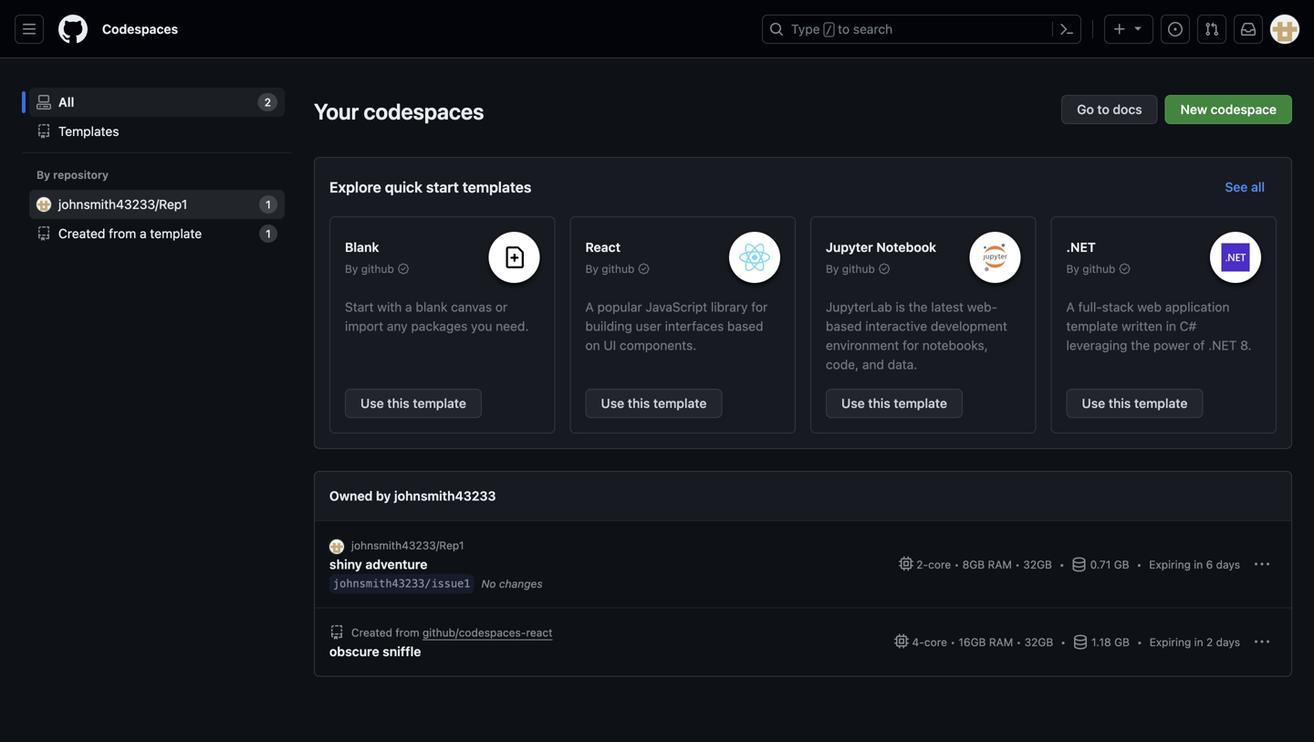Task type: describe. For each thing, give the bounding box(es) containing it.
32gb for obscure sniffle
[[1025, 636, 1054, 649]]

templates link
[[29, 117, 285, 146]]

notebooks,
[[923, 338, 988, 353]]

by github for .net
[[1067, 262, 1116, 275]]

verified image
[[638, 263, 649, 274]]

expiring for adventure
[[1150, 558, 1191, 571]]

type / to search
[[791, 21, 893, 37]]

by github for blank
[[345, 262, 394, 275]]

by for .net
[[1067, 262, 1080, 275]]

4-core • 16gb ram • 32gb
[[909, 636, 1054, 649]]

based inside a popular javascript library for building user interfaces based on ui components.
[[728, 319, 764, 334]]

template inside a full-stack web application template written in c# leveraging the power of .net 8.
[[1067, 319, 1118, 334]]

shiny
[[330, 557, 362, 572]]

jupyter notebook
[[826, 240, 937, 255]]

by
[[376, 488, 391, 503]]

web
[[1138, 299, 1162, 314]]

jupyter notebook image
[[983, 243, 1008, 271]]

development
[[931, 319, 1008, 334]]

0 vertical spatial to
[[838, 21, 850, 37]]

blank link
[[345, 240, 379, 255]]

jupyter notebook link
[[826, 240, 937, 255]]

application
[[1166, 299, 1230, 314]]

docs
[[1113, 102, 1143, 117]]

repo template image
[[37, 226, 51, 241]]

github for blank
[[361, 262, 394, 275]]

johnsmith43233/issue1 link
[[330, 574, 478, 594]]

1 vertical spatial johnsmith43233/rep1
[[351, 539, 464, 552]]

of
[[1193, 338, 1205, 353]]

stack
[[1102, 299, 1134, 314]]

no
[[481, 578, 496, 590]]

adventure
[[366, 557, 428, 572]]

issue opened image
[[1168, 22, 1183, 37]]

latest
[[931, 299, 964, 314]]

cpu image for sniffle
[[895, 634, 909, 649]]

new codespace link
[[1165, 95, 1293, 124]]

code,
[[826, 357, 859, 372]]

template for a full-stack web application template written in c# leveraging the power of .net 8.
[[1135, 396, 1188, 411]]

jupyter
[[826, 240, 873, 255]]

core for sniffle
[[925, 636, 948, 649]]

a for with
[[405, 299, 412, 314]]

1.18 gb • expiring in 2 days
[[1092, 636, 1241, 649]]

by github for react
[[586, 262, 635, 275]]

github for react
[[602, 262, 635, 275]]

react
[[526, 626, 553, 639]]

git pull request image
[[1205, 22, 1220, 37]]

verified image for is
[[879, 263, 890, 274]]

• right '8gb'
[[1015, 558, 1021, 571]]

cpu image for adventure
[[899, 557, 914, 571]]

user
[[636, 319, 662, 334]]

• right 1.18
[[1137, 636, 1143, 649]]

by github for jupyter notebook
[[826, 262, 875, 275]]

plus image
[[1113, 22, 1127, 37]]

use for a popular javascript library for building user interfaces based on ui components.
[[601, 396, 625, 411]]

jupyterlab
[[826, 299, 892, 314]]

go
[[1077, 102, 1094, 117]]

obscure sniffle
[[330, 644, 421, 659]]

by repository
[[37, 168, 109, 181]]

repo template image for templates
[[37, 124, 51, 139]]

0.71 gb • expiring in 6 days
[[1091, 558, 1241, 571]]

blank
[[345, 240, 379, 255]]

2-core • 8gb ram • 32gb
[[914, 558, 1052, 571]]

search
[[853, 21, 893, 37]]

shiny adventure
[[330, 557, 428, 572]]

days for shiny adventure
[[1216, 558, 1241, 571]]

1 for johnsmith43233/rep1
[[266, 198, 271, 211]]

created from github/codespaces-react
[[351, 626, 553, 639]]

by repository list
[[29, 190, 285, 248]]

created from a template
[[58, 226, 202, 241]]

this for interactive
[[868, 396, 891, 411]]

web-
[[967, 299, 998, 314]]

created for created from a template
[[58, 226, 105, 241]]

any
[[387, 319, 408, 334]]

ram for shiny adventure
[[988, 558, 1012, 571]]

repo template image for created from
[[330, 625, 344, 640]]

johnsmith43233
[[394, 488, 496, 503]]

notebook
[[877, 240, 937, 255]]

new codespace
[[1181, 102, 1277, 117]]

use this template for for
[[842, 396, 947, 411]]

components.
[[620, 338, 697, 353]]

use for jupyterlab is the latest web- based interactive development environment for notebooks, code, and data.
[[842, 396, 865, 411]]

start
[[426, 178, 459, 196]]

1 vertical spatial to
[[1098, 102, 1110, 117]]

triangle down image
[[1131, 21, 1146, 35]]

from for a
[[109, 226, 136, 241]]

by left repository
[[37, 168, 50, 181]]

8gb
[[963, 558, 985, 571]]

codespaces link
[[95, 15, 185, 44]]

johnsmith43233/issue1
[[333, 577, 471, 590]]

1 vertical spatial 2
[[1207, 636, 1213, 649]]

all
[[58, 94, 74, 110]]

jupyterlab is the latest web- based interactive development environment for notebooks, code, and data.
[[826, 299, 1008, 372]]

sniffle
[[383, 644, 421, 659]]

.net image
[[1222, 243, 1250, 271]]

by for react
[[586, 262, 599, 275]]

explore quick start templates
[[330, 178, 532, 196]]

for inside "jupyterlab is the latest web- based interactive development environment for notebooks, code, and data."
[[903, 338, 919, 353]]

all
[[1252, 179, 1265, 194]]

need.
[[496, 319, 529, 334]]

in for sniffle
[[1195, 636, 1204, 649]]

your codespaces
[[314, 99, 484, 124]]

github for jupyter notebook
[[842, 262, 875, 275]]

a full-stack web application template written in c# leveraging the power of .net 8.
[[1067, 299, 1252, 353]]

templates
[[58, 124, 119, 139]]

homepage image
[[58, 15, 88, 44]]

owned
[[330, 488, 373, 503]]

this for import
[[387, 396, 410, 411]]

ui
[[604, 338, 616, 353]]

gb for obscure sniffle
[[1115, 636, 1130, 649]]

a popular javascript library for building user interfaces based on ui components.
[[586, 299, 768, 353]]

github/codespaces-
[[423, 626, 526, 639]]

• left database image
[[1060, 558, 1065, 571]]

new
[[1181, 102, 1208, 117]]

2-
[[917, 558, 929, 571]]

github/codespaces-react link
[[423, 626, 553, 639]]

popular
[[598, 299, 642, 314]]

changes
[[499, 578, 543, 590]]

on
[[586, 338, 600, 353]]

.net inside a full-stack web application template written in c# leveraging the power of .net 8.
[[1209, 338, 1237, 353]]

the inside "jupyterlab is the latest web- based interactive development environment for notebooks, code, and data."
[[909, 299, 928, 314]]

gb for shiny adventure
[[1114, 558, 1130, 571]]

8.
[[1241, 338, 1252, 353]]

kebab horizontal image
[[1255, 557, 1270, 572]]

codespaces
[[364, 99, 484, 124]]

• right '16gb'
[[1017, 636, 1022, 649]]

building
[[586, 319, 632, 334]]

or
[[496, 299, 508, 314]]

obscure sniffle link
[[330, 642, 429, 661]]

expiring for sniffle
[[1150, 636, 1192, 649]]



Task type: locate. For each thing, give the bounding box(es) containing it.
1 horizontal spatial the
[[1131, 338, 1150, 353]]

0 vertical spatial cpu image
[[899, 557, 914, 571]]

1 vertical spatial days
[[1216, 636, 1241, 649]]

obscure
[[330, 644, 379, 659]]

template for a popular javascript library for building user interfaces based on ui components.
[[654, 396, 707, 411]]

ram for obscure sniffle
[[989, 636, 1013, 649]]

for up data.
[[903, 338, 919, 353]]

2 by github from the left
[[586, 262, 635, 275]]

expiring
[[1150, 558, 1191, 571], [1150, 636, 1192, 649]]

1 vertical spatial from
[[396, 626, 420, 639]]

•
[[954, 558, 960, 571], [1015, 558, 1021, 571], [1060, 558, 1065, 571], [1137, 558, 1142, 571], [951, 636, 956, 649], [1017, 636, 1022, 649], [1061, 636, 1066, 649], [1137, 636, 1143, 649]]

• right '0.71'
[[1137, 558, 1142, 571]]

3 use this template from the left
[[842, 396, 947, 411]]

created
[[58, 226, 105, 241], [351, 626, 392, 639]]

blank
[[416, 299, 448, 314]]

interactive
[[866, 319, 928, 334]]

1 github from the left
[[361, 262, 394, 275]]

3 use this template button from the left
[[826, 389, 963, 418]]

6
[[1206, 558, 1213, 571]]

template inside by repository list
[[150, 226, 202, 241]]

github down jupyter
[[842, 262, 875, 275]]

by github
[[345, 262, 394, 275], [586, 262, 635, 275], [826, 262, 875, 275], [1067, 262, 1116, 275]]

from right repo template icon
[[109, 226, 136, 241]]

1 use from the left
[[361, 396, 384, 411]]

by github down the blank link
[[345, 262, 394, 275]]

codespaces image
[[37, 95, 51, 110]]

johnsmith43233/rep1
[[58, 197, 187, 212], [351, 539, 464, 552]]

0 vertical spatial ram
[[988, 558, 1012, 571]]

data.
[[888, 357, 918, 372]]

github down the blank link
[[361, 262, 394, 275]]

by down jupyter
[[826, 262, 839, 275]]

codespaces
[[102, 21, 178, 37]]

this down and
[[868, 396, 891, 411]]

templates
[[463, 178, 532, 196]]

3 verified image from the left
[[1119, 263, 1130, 274]]

0 vertical spatial days
[[1216, 558, 1241, 571]]

.net up full-
[[1067, 240, 1096, 255]]

by down .net link
[[1067, 262, 1080, 275]]

the right the is
[[909, 299, 928, 314]]

1 horizontal spatial to
[[1098, 102, 1110, 117]]

a for a popular javascript library for building user interfaces based on ui components.
[[586, 299, 594, 314]]

1 horizontal spatial verified image
[[879, 263, 890, 274]]

gb right 1.18
[[1115, 636, 1130, 649]]

1 vertical spatial the
[[1131, 338, 1150, 353]]

go to docs link
[[1062, 95, 1158, 124]]

1 vertical spatial ram
[[989, 636, 1013, 649]]

1 for created from a template
[[266, 227, 271, 240]]

in left 6
[[1194, 558, 1203, 571]]

1 use this template button from the left
[[345, 389, 482, 418]]

1 days from the top
[[1216, 558, 1241, 571]]

days right 6
[[1216, 558, 1241, 571]]

no changes
[[481, 578, 543, 590]]

days left kebab horizontal icon
[[1216, 636, 1241, 649]]

type
[[791, 21, 820, 37]]

core for adventure
[[928, 558, 951, 571]]

1 a from the left
[[586, 299, 594, 314]]

3 this from the left
[[868, 396, 891, 411]]

1 vertical spatial cpu image
[[895, 634, 909, 649]]

days
[[1216, 558, 1241, 571], [1216, 636, 1241, 649]]

cpu image left 2-
[[899, 557, 914, 571]]

johnsmith43233 image
[[330, 539, 344, 554]]

created for created from github/codespaces-react
[[351, 626, 392, 639]]

you
[[471, 319, 492, 334]]

0 horizontal spatial 2
[[264, 96, 271, 109]]

0 vertical spatial created
[[58, 226, 105, 241]]

1 vertical spatial .net
[[1209, 338, 1237, 353]]

3 by github from the left
[[826, 262, 875, 275]]

2 github from the left
[[602, 262, 635, 275]]

1 horizontal spatial johnsmith43233/rep1
[[351, 539, 464, 552]]

4 use from the left
[[1082, 396, 1106, 411]]

verified image for full-
[[1119, 263, 1130, 274]]

core left '16gb'
[[925, 636, 948, 649]]

0 horizontal spatial johnsmith43233/rep1
[[58, 197, 187, 212]]

by for jupyter notebook
[[826, 262, 839, 275]]

1.18
[[1092, 636, 1112, 649]]

0 vertical spatial for
[[752, 299, 768, 314]]

kebab horizontal image
[[1255, 635, 1270, 649]]

0 vertical spatial .net
[[1067, 240, 1096, 255]]

repository
[[53, 168, 109, 181]]

0 vertical spatial 32gb
[[1024, 558, 1052, 571]]

0 horizontal spatial repo template image
[[37, 124, 51, 139]]

verified image for with
[[398, 263, 409, 274]]

shiny adventure link
[[330, 555, 435, 574]]

use this template button down components.
[[586, 389, 722, 418]]

by
[[37, 168, 50, 181], [345, 262, 358, 275], [586, 262, 599, 275], [826, 262, 839, 275], [1067, 262, 1080, 275]]

c#
[[1180, 319, 1197, 334]]

template for jupyterlab is the latest web- based interactive development environment for notebooks, code, and data.
[[894, 396, 947, 411]]

0 horizontal spatial created
[[58, 226, 105, 241]]

based
[[728, 319, 764, 334], [826, 319, 862, 334]]

go to docs
[[1077, 102, 1143, 117]]

a for from
[[140, 226, 147, 241]]

1 horizontal spatial 2
[[1207, 636, 1213, 649]]

from up sniffle
[[396, 626, 420, 639]]

2 verified image from the left
[[879, 263, 890, 274]]

0 horizontal spatial to
[[838, 21, 850, 37]]

use this template down data.
[[842, 396, 947, 411]]

repo template image down codespaces icon
[[37, 124, 51, 139]]

1 based from the left
[[728, 319, 764, 334]]

2 based from the left
[[826, 319, 862, 334]]

a left full-
[[1067, 299, 1075, 314]]

1 vertical spatial core
[[925, 636, 948, 649]]

1 vertical spatial gb
[[1115, 636, 1130, 649]]

for inside a popular javascript library for building user interfaces based on ui components.
[[752, 299, 768, 314]]

for right library
[[752, 299, 768, 314]]

react link
[[586, 240, 621, 255]]

gb right '0.71'
[[1114, 558, 1130, 571]]

import
[[345, 319, 384, 334]]

1 horizontal spatial repo template image
[[330, 625, 344, 640]]

1 vertical spatial in
[[1194, 558, 1203, 571]]

0 horizontal spatial based
[[728, 319, 764, 334]]

this down leveraging at the right top of the page
[[1109, 396, 1131, 411]]

start with a blank canvas or import any packages you need.
[[345, 299, 529, 334]]

1 this from the left
[[387, 396, 410, 411]]

0 horizontal spatial verified image
[[398, 263, 409, 274]]

a for a full-stack web application template written in c# leveraging the power of .net 8.
[[1067, 299, 1075, 314]]

based down jupyterlab
[[826, 319, 862, 334]]

by github down .net link
[[1067, 262, 1116, 275]]

in for adventure
[[1194, 558, 1203, 571]]

1 vertical spatial a
[[405, 299, 412, 314]]

use this template for leveraging
[[1082, 396, 1188, 411]]

4 github from the left
[[1083, 262, 1116, 275]]

1 horizontal spatial a
[[1067, 299, 1075, 314]]

/
[[826, 24, 832, 37]]

by github down jupyter
[[826, 262, 875, 275]]

1 verified image from the left
[[398, 263, 409, 274]]

cpu image
[[899, 557, 914, 571], [895, 634, 909, 649]]

repo template image
[[37, 124, 51, 139], [330, 625, 344, 640]]

2 use from the left
[[601, 396, 625, 411]]

• left database icon
[[1061, 636, 1066, 649]]

use this template button down data.
[[826, 389, 963, 418]]

johnsmith43233/rep1 inside by repository list
[[58, 197, 187, 212]]

.net
[[1067, 240, 1096, 255], [1209, 338, 1237, 353]]

2 left kebab horizontal icon
[[1207, 636, 1213, 649]]

power
[[1154, 338, 1190, 353]]

0 vertical spatial johnsmith43233/rep1
[[58, 197, 187, 212]]

based inside "jupyterlab is the latest web- based interactive development environment for notebooks, code, and data."
[[826, 319, 862, 334]]

use this template button for leveraging
[[1067, 389, 1204, 418]]

1 horizontal spatial based
[[826, 319, 862, 334]]

to right "go"
[[1098, 102, 1110, 117]]

1 1 from the top
[[266, 198, 271, 211]]

use down import
[[361, 396, 384, 411]]

johnsmith43233/rep1 up created from a template
[[58, 197, 187, 212]]

2 use this template from the left
[[601, 396, 707, 411]]

2 vertical spatial in
[[1195, 636, 1204, 649]]

library
[[711, 299, 748, 314]]

a inside a full-stack web application template written in c# leveraging the power of .net 8.
[[1067, 299, 1075, 314]]

2 1 from the top
[[266, 227, 271, 240]]

see
[[1225, 179, 1248, 194]]

2
[[264, 96, 271, 109], [1207, 636, 1213, 649]]

start
[[345, 299, 374, 314]]

1 vertical spatial expiring
[[1150, 636, 1192, 649]]

use this template button down power
[[1067, 389, 1204, 418]]

use this template down components.
[[601, 396, 707, 411]]

react
[[586, 240, 621, 255]]

github for .net
[[1083, 262, 1116, 275]]

0 vertical spatial gb
[[1114, 558, 1130, 571]]

1 horizontal spatial .net
[[1209, 338, 1237, 353]]

2 use this template button from the left
[[586, 389, 722, 418]]

johnsmith43233/rep1 up adventure
[[351, 539, 464, 552]]

0 vertical spatial the
[[909, 299, 928, 314]]

1 horizontal spatial a
[[405, 299, 412, 314]]

2 a from the left
[[1067, 299, 1075, 314]]

the inside a full-stack web application template written in c# leveraging the power of .net 8.
[[1131, 338, 1150, 353]]

this down any
[[387, 396, 410, 411]]

0 horizontal spatial for
[[752, 299, 768, 314]]

use for start with a blank canvas or import any packages you need.
[[361, 396, 384, 411]]

quick
[[385, 178, 423, 196]]

1 horizontal spatial created
[[351, 626, 392, 639]]

interfaces
[[665, 319, 724, 334]]

ram
[[988, 558, 1012, 571], [989, 636, 1013, 649]]

your
[[314, 99, 359, 124]]

0 vertical spatial repo template image
[[37, 124, 51, 139]]

cpu image left the 4-
[[895, 634, 909, 649]]

0 horizontal spatial a
[[586, 299, 594, 314]]

the
[[909, 299, 928, 314], [1131, 338, 1150, 353]]

use this template for on
[[601, 396, 707, 411]]

see all link
[[1214, 173, 1277, 202]]

use for a full-stack web application template written in c# leveraging the power of .net 8.
[[1082, 396, 1106, 411]]

github left verified image on the left of page
[[602, 262, 635, 275]]

use down leveraging at the right top of the page
[[1082, 396, 1106, 411]]

32gb
[[1024, 558, 1052, 571], [1025, 636, 1054, 649]]

1 vertical spatial created
[[351, 626, 392, 639]]

0 vertical spatial 2
[[264, 96, 271, 109]]

this for written
[[1109, 396, 1131, 411]]

16gb
[[959, 636, 986, 649]]

1 by github from the left
[[345, 262, 394, 275]]

1 use this template from the left
[[361, 396, 466, 411]]

0 vertical spatial 1
[[266, 198, 271, 211]]

in left the c#
[[1166, 319, 1177, 334]]

in
[[1166, 319, 1177, 334], [1194, 558, 1203, 571], [1195, 636, 1204, 649]]

created inside by repository list
[[58, 226, 105, 241]]

32gb left database image
[[1024, 558, 1052, 571]]

verified image up with
[[398, 263, 409, 274]]

to right /
[[838, 21, 850, 37]]

for
[[752, 299, 768, 314], [903, 338, 919, 353]]

verified image up the stack
[[1119, 263, 1130, 274]]

created up obscure sniffle
[[351, 626, 392, 639]]

1 horizontal spatial from
[[396, 626, 420, 639]]

canvas
[[451, 299, 492, 314]]

use this template button for for
[[826, 389, 963, 418]]

the down written
[[1131, 338, 1150, 353]]

use this template button for on
[[586, 389, 722, 418]]

a inside start with a blank canvas or import any packages you need.
[[405, 299, 412, 314]]

verified image
[[398, 263, 409, 274], [879, 263, 890, 274], [1119, 263, 1130, 274]]

2 this from the left
[[628, 396, 650, 411]]

use this template button for you
[[345, 389, 482, 418]]

in inside a full-stack web application template written in c# leveraging the power of .net 8.
[[1166, 319, 1177, 334]]

see all
[[1225, 179, 1265, 194]]

expiring right 1.18
[[1150, 636, 1192, 649]]

core left '8gb'
[[928, 558, 951, 571]]

0 horizontal spatial a
[[140, 226, 147, 241]]

database image
[[1072, 557, 1087, 572]]

use down ui on the left top of the page
[[601, 396, 625, 411]]

1 vertical spatial 1
[[266, 227, 271, 240]]

1 expiring from the top
[[1150, 558, 1191, 571]]

repo template image up obscure
[[330, 625, 344, 640]]

use
[[361, 396, 384, 411], [601, 396, 625, 411], [842, 396, 865, 411], [1082, 396, 1106, 411]]

packages
[[411, 319, 468, 334]]

explore
[[330, 178, 381, 196]]

by for blank
[[345, 262, 358, 275]]

database image
[[1074, 635, 1088, 649]]

0 vertical spatial expiring
[[1150, 558, 1191, 571]]

use this template down power
[[1082, 396, 1188, 411]]

a inside a popular javascript library for building user interfaces based on ui components.
[[586, 299, 594, 314]]

• left '8gb'
[[954, 558, 960, 571]]

by github down react link on the top
[[586, 262, 635, 275]]

0 horizontal spatial .net
[[1067, 240, 1096, 255]]

by down react link on the top
[[586, 262, 599, 275]]

4 use this template from the left
[[1082, 396, 1188, 411]]

github
[[361, 262, 394, 275], [602, 262, 635, 275], [842, 262, 875, 275], [1083, 262, 1116, 275]]

0.71
[[1091, 558, 1111, 571]]

.net left 8.
[[1209, 338, 1237, 353]]

2 days from the top
[[1216, 636, 1241, 649]]

in left kebab horizontal icon
[[1195, 636, 1204, 649]]

file added image
[[503, 246, 525, 268]]

1 vertical spatial for
[[903, 338, 919, 353]]

use this template button down any
[[345, 389, 482, 418]]

use this template down any
[[361, 396, 466, 411]]

2 expiring from the top
[[1150, 636, 1192, 649]]

use down code,
[[842, 396, 865, 411]]

3 github from the left
[[842, 262, 875, 275]]

template
[[150, 226, 202, 241], [1067, 319, 1118, 334], [413, 396, 466, 411], [654, 396, 707, 411], [894, 396, 947, 411], [1135, 396, 1188, 411]]

0 vertical spatial core
[[928, 558, 951, 571]]

repo template image inside templates link
[[37, 124, 51, 139]]

0 vertical spatial a
[[140, 226, 147, 241]]

4 by github from the left
[[1067, 262, 1116, 275]]

based down library
[[728, 319, 764, 334]]

0 vertical spatial from
[[109, 226, 136, 241]]

github down .net link
[[1083, 262, 1116, 275]]

codespace
[[1211, 102, 1277, 117]]

command palette image
[[1060, 22, 1074, 37]]

full-
[[1079, 299, 1102, 314]]

created right repo template icon
[[58, 226, 105, 241]]

1 horizontal spatial for
[[903, 338, 919, 353]]

by down the blank link
[[345, 262, 358, 275]]

to
[[838, 21, 850, 37], [1098, 102, 1110, 117]]

notifications image
[[1241, 22, 1256, 37]]

and
[[863, 357, 885, 372]]

template for start with a blank canvas or import any packages you need.
[[413, 396, 466, 411]]

2 left "your"
[[264, 96, 271, 109]]

use this template for you
[[361, 396, 466, 411]]

core
[[928, 558, 951, 571], [925, 636, 948, 649]]

3 use from the left
[[842, 396, 865, 411]]

ram right '16gb'
[[989, 636, 1013, 649]]

• left '16gb'
[[951, 636, 956, 649]]

4 use this template button from the left
[[1067, 389, 1204, 418]]

this for user
[[628, 396, 650, 411]]

from for github/codespaces-
[[396, 626, 420, 639]]

from inside by repository list
[[109, 226, 136, 241]]

a inside by repository list
[[140, 226, 147, 241]]

verified image down "jupyter notebook" link
[[879, 263, 890, 274]]

javascript
[[646, 299, 708, 314]]

is
[[896, 299, 905, 314]]

.net link
[[1067, 240, 1096, 255]]

ram right '8gb'
[[988, 558, 1012, 571]]

32gb for shiny adventure
[[1024, 558, 1052, 571]]

react image
[[740, 244, 770, 271]]

4 this from the left
[[1109, 396, 1131, 411]]

a up building
[[586, 299, 594, 314]]

this down components.
[[628, 396, 650, 411]]

days for obscure sniffle
[[1216, 636, 1241, 649]]

1 vertical spatial 32gb
[[1025, 636, 1054, 649]]

expiring left 6
[[1150, 558, 1191, 571]]

1 vertical spatial repo template image
[[330, 625, 344, 640]]

4-
[[912, 636, 925, 649]]

0 horizontal spatial the
[[909, 299, 928, 314]]

a
[[586, 299, 594, 314], [1067, 299, 1075, 314]]

0 horizontal spatial from
[[109, 226, 136, 241]]

2 horizontal spatial verified image
[[1119, 263, 1130, 274]]

32gb left database icon
[[1025, 636, 1054, 649]]

0 vertical spatial in
[[1166, 319, 1177, 334]]

with
[[377, 299, 402, 314]]



Task type: vqa. For each thing, say whether or not it's contained in the screenshot.
the rightmost repo template icon
yes



